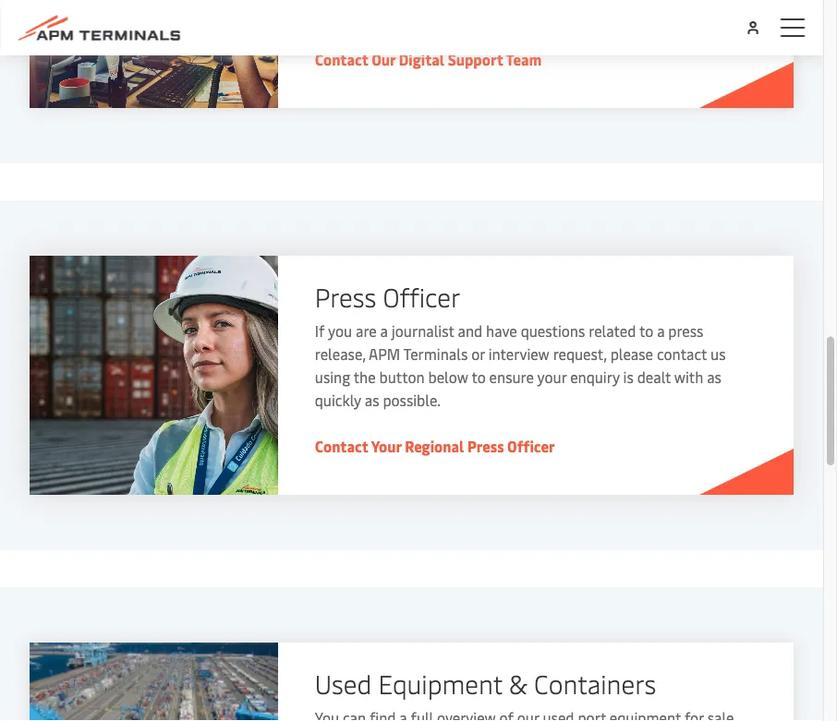 Task type: locate. For each thing, give the bounding box(es) containing it.
contact
[[315, 50, 368, 70], [315, 437, 368, 457]]

below
[[428, 368, 468, 388]]

your
[[537, 368, 567, 388]]

press officer if you are a journalist and have questions related to a press release, apm terminals or interview request, please contact us using the button below to ensure your enquiry is dealt with as quickly as possible.
[[315, 279, 726, 411]]

press
[[669, 322, 704, 341]]

request,
[[553, 345, 607, 365]]

1 horizontal spatial a
[[657, 322, 665, 341]]

questions
[[521, 322, 585, 341]]

0 horizontal spatial press
[[315, 279, 376, 314]]

to
[[639, 322, 654, 341], [472, 368, 486, 388]]

0 horizontal spatial officer
[[383, 279, 461, 314]]

ensure
[[489, 368, 534, 388]]

0 vertical spatial to
[[639, 322, 654, 341]]

0 horizontal spatial to
[[472, 368, 486, 388]]

0 horizontal spatial as
[[365, 391, 379, 411]]

as
[[707, 368, 722, 388], [365, 391, 379, 411]]

and
[[458, 322, 483, 341]]

contact for contact our digital support team
[[315, 50, 368, 70]]

press right regional
[[468, 437, 504, 457]]

you
[[328, 322, 352, 341]]

used equipment & containers link
[[30, 644, 794, 722]]

button
[[379, 368, 425, 388]]

0 vertical spatial contact
[[315, 50, 368, 70]]

0 vertical spatial as
[[707, 368, 722, 388]]

1 contact from the top
[[315, 50, 368, 70]]

0 vertical spatial press
[[315, 279, 376, 314]]

1 horizontal spatial officer
[[507, 437, 555, 457]]

220816 apm terminals digital solutions image
[[30, 0, 278, 109]]

contact for contact your regional press officer
[[315, 437, 368, 457]]

0 vertical spatial officer
[[383, 279, 461, 314]]

journalist
[[392, 322, 454, 341]]

using
[[315, 368, 350, 388]]

contact your regional press officer
[[315, 437, 555, 457]]

your
[[371, 437, 402, 457]]

contact left our
[[315, 50, 368, 70]]

press
[[315, 279, 376, 314], [468, 437, 504, 457]]

is
[[623, 368, 634, 388]]

2 contact from the top
[[315, 437, 368, 457]]

1 vertical spatial press
[[468, 437, 504, 457]]

used equipment & containers
[[315, 666, 657, 701]]

to down or
[[472, 368, 486, 388]]

as down the
[[365, 391, 379, 411]]

contact left your
[[315, 437, 368, 457]]

press up you
[[315, 279, 376, 314]]

1 vertical spatial contact
[[315, 437, 368, 457]]

1 vertical spatial to
[[472, 368, 486, 388]]

contact our digital support team link
[[30, 0, 794, 109]]

with
[[675, 368, 704, 388]]

related
[[589, 322, 636, 341]]

apm
[[369, 345, 400, 365]]

to up please
[[639, 322, 654, 341]]

support
[[448, 50, 503, 70]]

contact inside contact our digital support team link
[[315, 50, 368, 70]]

a right are
[[380, 322, 388, 341]]

officer
[[383, 279, 461, 314], [507, 437, 555, 457]]

0 horizontal spatial a
[[380, 322, 388, 341]]

as down us
[[707, 368, 722, 388]]

officer up journalist
[[383, 279, 461, 314]]

contact our digital support team
[[315, 50, 542, 70]]

officer inside press officer if you are a journalist and have questions related to a press release, apm terminals or interview request, please contact us using the button below to ensure your enquiry is dealt with as quickly as possible.
[[383, 279, 461, 314]]

a
[[380, 322, 388, 341], [657, 322, 665, 341]]

press enquiries 500 image
[[30, 256, 278, 496]]

officer down ensure
[[507, 437, 555, 457]]

a left press
[[657, 322, 665, 341]]

regional
[[405, 437, 464, 457]]



Task type: describe. For each thing, give the bounding box(es) containing it.
equipment
[[378, 666, 502, 701]]

quickly
[[315, 391, 361, 411]]

terminals
[[403, 345, 468, 365]]

1 vertical spatial officer
[[507, 437, 555, 457]]

1 horizontal spatial to
[[639, 322, 654, 341]]

release,
[[315, 345, 366, 365]]

1 horizontal spatial as
[[707, 368, 722, 388]]

1 horizontal spatial press
[[468, 437, 504, 457]]

&
[[509, 666, 528, 701]]

1 vertical spatial as
[[365, 391, 379, 411]]

or
[[471, 345, 485, 365]]

enquiry
[[570, 368, 620, 388]]

us
[[711, 345, 726, 365]]

used
[[315, 666, 372, 701]]

containers
[[534, 666, 657, 701]]

if
[[315, 322, 325, 341]]

contact
[[657, 345, 707, 365]]

have
[[486, 322, 517, 341]]

dealt
[[637, 368, 671, 388]]

please
[[611, 345, 653, 365]]

digital
[[399, 50, 445, 70]]

1 a from the left
[[380, 322, 388, 341]]

interview
[[489, 345, 550, 365]]

our
[[372, 50, 396, 70]]

la ot 500 image
[[30, 644, 278, 722]]

press inside press officer if you are a journalist and have questions related to a press release, apm terminals or interview request, please contact us using the button below to ensure your enquiry is dealt with as quickly as possible.
[[315, 279, 376, 314]]

team
[[506, 50, 542, 70]]

possible.
[[383, 391, 441, 411]]

are
[[356, 322, 377, 341]]

the
[[354, 368, 376, 388]]

2 a from the left
[[657, 322, 665, 341]]



Task type: vqa. For each thing, say whether or not it's contained in the screenshot.
Africa & Middle East
no



